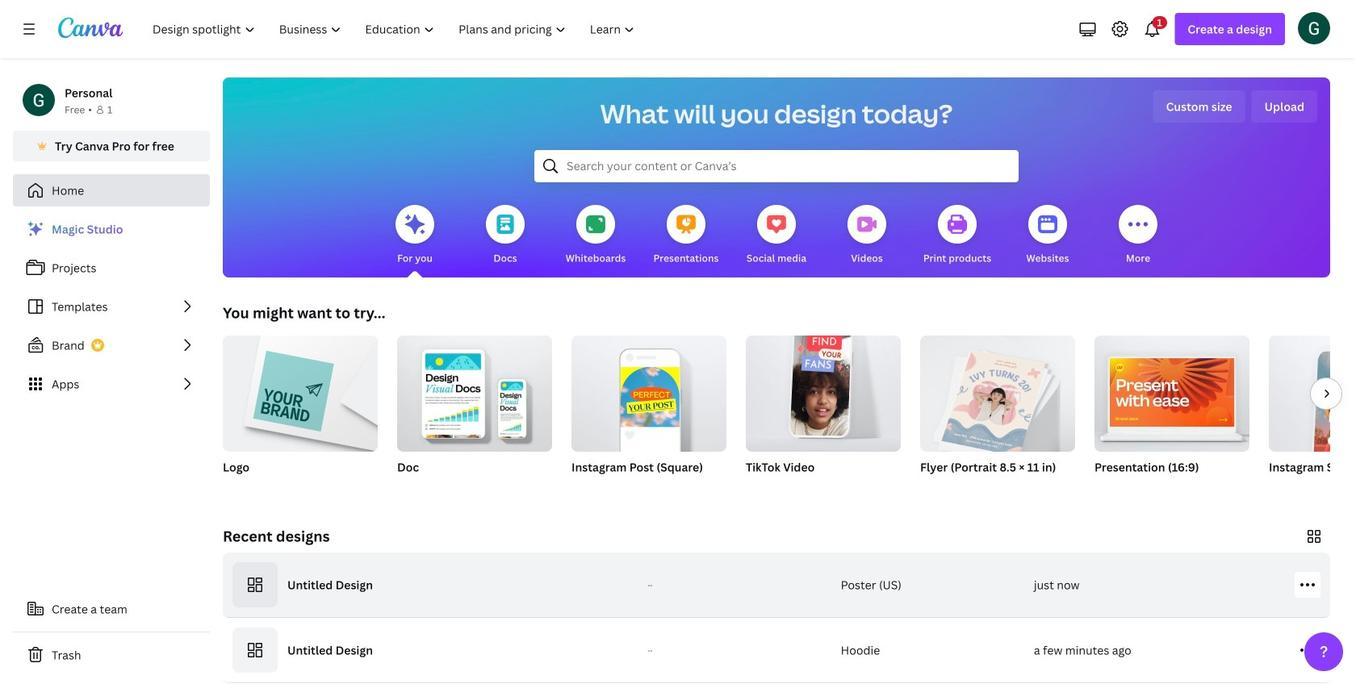 Task type: vqa. For each thing, say whether or not it's contained in the screenshot.
search field
yes



Task type: locate. For each thing, give the bounding box(es) containing it.
greg robinson image
[[1299, 12, 1331, 44]]

group
[[746, 326, 901, 496], [746, 326, 901, 452], [223, 329, 378, 496], [223, 329, 378, 452], [397, 329, 552, 496], [397, 329, 552, 452], [572, 329, 727, 496], [572, 329, 727, 452], [921, 329, 1076, 496], [921, 329, 1076, 457], [1095, 329, 1250, 496], [1095, 329, 1250, 452], [1270, 336, 1357, 496], [1270, 336, 1357, 452]]

list
[[13, 213, 210, 401]]

None search field
[[535, 150, 1019, 183]]

top level navigation element
[[142, 13, 649, 45]]



Task type: describe. For each thing, give the bounding box(es) containing it.
Search search field
[[567, 151, 987, 182]]



